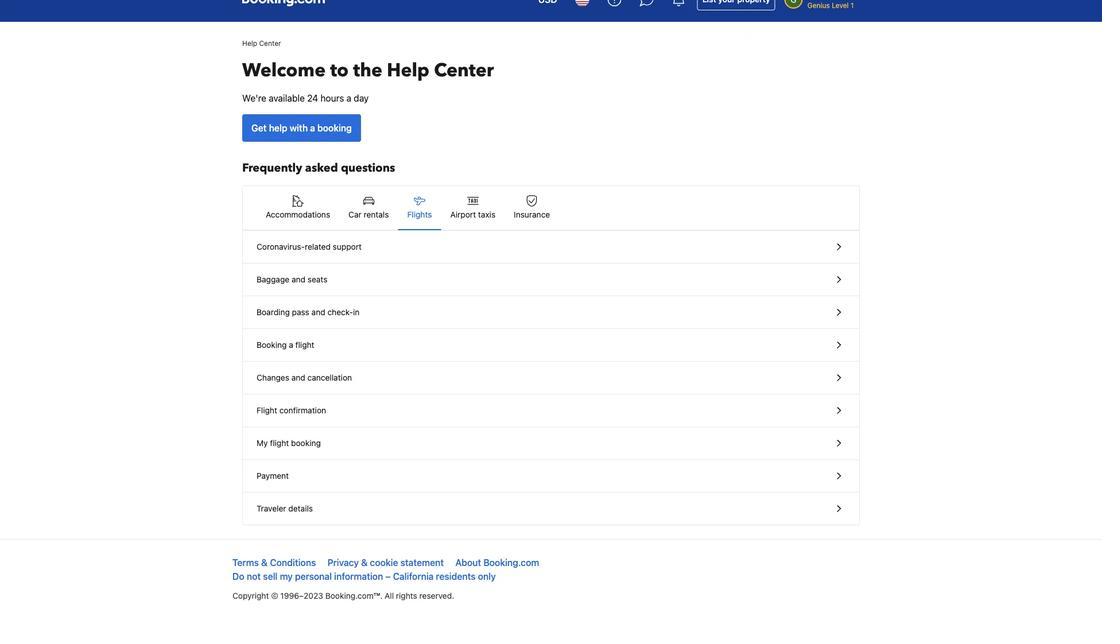 Task type: describe. For each thing, give the bounding box(es) containing it.
we're
[[242, 93, 267, 104]]

and for seats
[[292, 275, 306, 284]]

24
[[307, 93, 318, 104]]

get help with a booking
[[252, 123, 352, 134]]

cancellation
[[308, 373, 352, 383]]

car
[[349, 210, 362, 219]]

flight
[[257, 406, 277, 415]]

questions
[[341, 160, 395, 176]]

payment button
[[243, 460, 860, 493]]

help
[[269, 123, 288, 134]]

booking a flight button
[[243, 329, 860, 362]]

traveler details button
[[243, 493, 860, 525]]

help center
[[242, 39, 281, 47]]

all
[[385, 591, 394, 601]]

privacy & cookie statement
[[328, 557, 444, 568]]

booking.com™.
[[326, 591, 383, 601]]

booking a flight
[[257, 340, 315, 350]]

pass
[[292, 308, 310, 317]]

do not sell my personal information – california residents only link
[[233, 571, 496, 582]]

1
[[851, 1, 854, 9]]

baggage and seats
[[257, 275, 328, 284]]

confirmation
[[280, 406, 326, 415]]

get
[[252, 123, 267, 134]]

changes and cancellation button
[[243, 362, 860, 395]]

rights
[[396, 591, 418, 601]]

traveler details
[[257, 504, 313, 514]]

statement
[[401, 557, 444, 568]]

copyright
[[233, 591, 269, 601]]

a inside button
[[289, 340, 293, 350]]

my flight booking button
[[243, 427, 860, 460]]

about
[[456, 557, 482, 568]]

residents
[[436, 571, 476, 582]]

check-
[[328, 308, 353, 317]]

available
[[269, 93, 305, 104]]

1 horizontal spatial center
[[434, 58, 494, 83]]

airport taxis
[[451, 210, 496, 219]]

boarding pass and check-in button
[[243, 296, 860, 329]]

& for privacy
[[361, 557, 368, 568]]

car rentals
[[349, 210, 389, 219]]

we're available 24 hours a day
[[242, 93, 369, 104]]

and for cancellation
[[292, 373, 305, 383]]

my flight booking
[[257, 439, 321, 448]]

privacy & cookie statement link
[[328, 557, 444, 568]]

payment
[[257, 471, 289, 481]]

about booking.com link
[[456, 557, 540, 568]]

tab list containing accommodations
[[243, 186, 860, 231]]

coronavirus-related support
[[257, 242, 362, 252]]

terms & conditions
[[233, 557, 316, 568]]

personal
[[295, 571, 332, 582]]

conditions
[[270, 557, 316, 568]]

& for terms
[[261, 557, 268, 568]]

related
[[305, 242, 331, 252]]

boarding
[[257, 308, 290, 317]]

california
[[393, 571, 434, 582]]

asked
[[305, 160, 338, 176]]

a inside button
[[310, 123, 315, 134]]

taxis
[[478, 210, 496, 219]]

reserved.
[[420, 591, 454, 601]]

rentals
[[364, 210, 389, 219]]

my
[[257, 439, 268, 448]]

car rentals button
[[340, 186, 398, 230]]

–
[[386, 571, 391, 582]]

in
[[353, 308, 360, 317]]

level
[[832, 1, 849, 9]]



Task type: vqa. For each thing, say whether or not it's contained in the screenshot.
Frequently asked questions
yes



Task type: locate. For each thing, give the bounding box(es) containing it.
airport taxis button
[[441, 186, 505, 230]]

not
[[247, 571, 261, 582]]

terms & conditions link
[[233, 557, 316, 568]]

frequently
[[242, 160, 302, 176]]

changes and cancellation
[[257, 373, 352, 383]]

1996–2023
[[281, 591, 323, 601]]

&
[[261, 557, 268, 568], [361, 557, 368, 568]]

and inside button
[[292, 275, 306, 284]]

insurance
[[514, 210, 550, 219]]

0 horizontal spatial a
[[289, 340, 293, 350]]

2 vertical spatial and
[[292, 373, 305, 383]]

1 horizontal spatial a
[[310, 123, 315, 134]]

do
[[233, 571, 245, 582]]

1 & from the left
[[261, 557, 268, 568]]

flight right my
[[270, 439, 289, 448]]

1 vertical spatial center
[[434, 58, 494, 83]]

0 vertical spatial booking
[[318, 123, 352, 134]]

2 vertical spatial a
[[289, 340, 293, 350]]

1 vertical spatial and
[[312, 308, 326, 317]]

0 vertical spatial help
[[242, 39, 257, 47]]

0 horizontal spatial center
[[259, 39, 281, 47]]

0 horizontal spatial flight
[[270, 439, 289, 448]]

2 horizontal spatial a
[[347, 93, 352, 104]]

1 vertical spatial a
[[310, 123, 315, 134]]

coronavirus-related support button
[[243, 231, 860, 264]]

changes
[[257, 373, 289, 383]]

a
[[347, 93, 352, 104], [310, 123, 315, 134], [289, 340, 293, 350]]

booking.com online hotel reservations image
[[242, 0, 325, 6]]

genius level 1
[[808, 1, 854, 9]]

0 vertical spatial and
[[292, 275, 306, 284]]

details
[[289, 504, 313, 514]]

and right pass at the left of the page
[[312, 308, 326, 317]]

information
[[334, 571, 383, 582]]

get help with a booking button
[[242, 114, 361, 142]]

a right 'booking'
[[289, 340, 293, 350]]

help up welcome
[[242, 39, 257, 47]]

tab list
[[243, 186, 860, 231]]

flights
[[408, 210, 432, 219]]

0 vertical spatial a
[[347, 93, 352, 104]]

accommodations
[[266, 210, 330, 219]]

only
[[478, 571, 496, 582]]

frequently asked questions
[[242, 160, 395, 176]]

0 vertical spatial center
[[259, 39, 281, 47]]

©
[[271, 591, 278, 601]]

and right changes
[[292, 373, 305, 383]]

support
[[333, 242, 362, 252]]

1 horizontal spatial help
[[387, 58, 430, 83]]

flight confirmation
[[257, 406, 326, 415]]

flights button
[[398, 186, 441, 230]]

booking.com
[[484, 557, 540, 568]]

day
[[354, 93, 369, 104]]

booking
[[257, 340, 287, 350]]

1 horizontal spatial &
[[361, 557, 368, 568]]

welcome to the help center
[[242, 58, 494, 83]]

about booking.com do not sell my personal information – california residents only
[[233, 557, 540, 582]]

copyright © 1996–2023 booking.com™. all rights reserved.
[[233, 591, 454, 601]]

flight inside booking a flight button
[[296, 340, 315, 350]]

0 vertical spatial flight
[[296, 340, 315, 350]]

a right with
[[310, 123, 315, 134]]

and
[[292, 275, 306, 284], [312, 308, 326, 317], [292, 373, 305, 383]]

baggage and seats button
[[243, 264, 860, 296]]

genius level 1 link
[[780, 0, 865, 15]]

accommodations button
[[257, 186, 340, 230]]

and left the seats
[[292, 275, 306, 284]]

0 horizontal spatial &
[[261, 557, 268, 568]]

airport
[[451, 210, 476, 219]]

terms
[[233, 557, 259, 568]]

a left the day
[[347, 93, 352, 104]]

boarding pass and check-in
[[257, 308, 360, 317]]

center
[[259, 39, 281, 47], [434, 58, 494, 83]]

baggage
[[257, 275, 290, 284]]

1 vertical spatial help
[[387, 58, 430, 83]]

1 horizontal spatial flight
[[296, 340, 315, 350]]

traveler
[[257, 504, 286, 514]]

0 horizontal spatial help
[[242, 39, 257, 47]]

genius
[[808, 1, 830, 9]]

hours
[[321, 93, 344, 104]]

booking down hours
[[318, 123, 352, 134]]

seats
[[308, 275, 328, 284]]

flight up changes and cancellation
[[296, 340, 315, 350]]

flight confirmation button
[[243, 395, 860, 427]]

help right the
[[387, 58, 430, 83]]

privacy
[[328, 557, 359, 568]]

with
[[290, 123, 308, 134]]

my
[[280, 571, 293, 582]]

2 & from the left
[[361, 557, 368, 568]]

help
[[242, 39, 257, 47], [387, 58, 430, 83]]

the
[[353, 58, 383, 83]]

1 vertical spatial flight
[[270, 439, 289, 448]]

to
[[330, 58, 349, 83]]

booking
[[318, 123, 352, 134], [291, 439, 321, 448]]

insurance button
[[505, 186, 560, 230]]

booking down confirmation
[[291, 439, 321, 448]]

flight inside 'my flight booking' button
[[270, 439, 289, 448]]

coronavirus-
[[257, 242, 305, 252]]

& up do not sell my personal information – california residents only link
[[361, 557, 368, 568]]

& up sell
[[261, 557, 268, 568]]

1 vertical spatial booking
[[291, 439, 321, 448]]

welcome
[[242, 58, 326, 83]]



